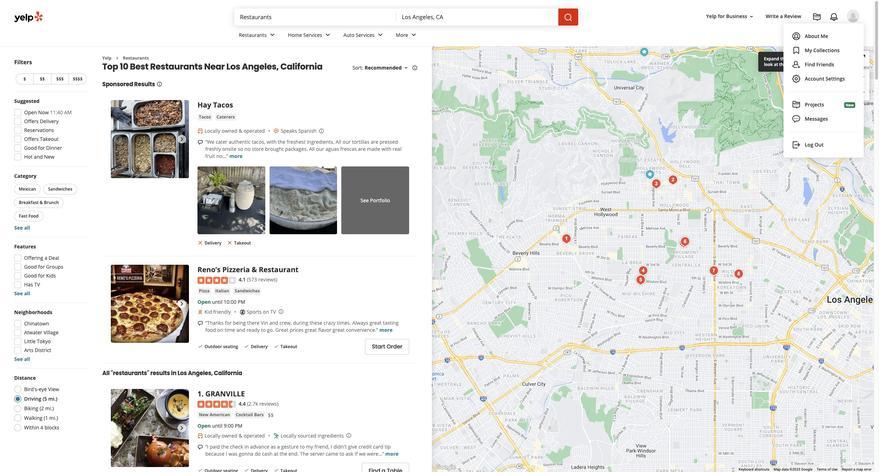 Task type: describe. For each thing, give the bounding box(es) containing it.
all for chinatown
[[24, 356, 30, 363]]

24 chevron down v2 image for home services
[[324, 31, 332, 39]]

brunch
[[44, 200, 59, 206]]

option group containing distance
[[12, 375, 88, 434]]

offering
[[24, 255, 43, 261]]

operated for check
[[244, 433, 265, 440]]

reno's pizzeria & restaurant
[[198, 265, 299, 275]]

pizza link
[[198, 288, 211, 295]]

at inside "i paid the check in advance as a gesture to my friend, i didn't give credit card tip because i was gonna do cash at the end. the server came to ask if we were…"
[[274, 451, 278, 458]]

more for "we cater authentic tacos, with the freshest ingredients. all our tortillas are pressed freshly onsite so no store brought packages. all our aguas frescas are made with real fruit no…"
[[229, 153, 243, 160]]

previous image
[[114, 300, 122, 309]]

delivery for topmost 16 checkmark v2 icon
[[251, 344, 268, 350]]

0 horizontal spatial great
[[305, 327, 317, 334]]

the inside "we cater authentic tacos, with the freshest ingredients. all our tortillas are pressed freshly onsite so no store brought packages. all our aguas frescas are made with real fruit no…"
[[278, 139, 285, 145]]

caterers button
[[215, 114, 236, 121]]

friends
[[817, 61, 834, 68]]

ask
[[346, 451, 353, 458]]

2 vertical spatial and
[[236, 327, 245, 334]]

& up "(573"
[[252, 265, 257, 275]]

offers for offers takeout
[[24, 136, 39, 142]]

portfolio
[[370, 197, 390, 204]]

none field find
[[240, 13, 391, 21]]

we
[[359, 451, 366, 458]]

0 horizontal spatial new
[[44, 153, 54, 160]]

tacos button
[[198, 114, 212, 121]]

1 horizontal spatial angeles,
[[242, 61, 279, 73]]

0 vertical spatial los
[[226, 61, 240, 73]]

0 horizontal spatial i
[[226, 451, 227, 458]]

order
[[387, 343, 402, 351]]

the right expand
[[780, 56, 787, 62]]

24 settings v2 image
[[792, 75, 801, 83]]

open until 9:00 pm
[[198, 423, 242, 430]]

map region
[[368, 33, 879, 472]]

fast food button
[[14, 211, 43, 222]]

0 vertical spatial sandwiches button
[[44, 184, 77, 195]]

for for business
[[718, 13, 725, 20]]

0 vertical spatial are
[[371, 139, 378, 145]]

yelp for business button
[[704, 10, 757, 23]]

4.4 (2.7k reviews)
[[239, 401, 279, 407]]

Near text field
[[402, 13, 553, 21]]

kid
[[205, 309, 212, 315]]

filters
[[14, 58, 32, 66]]

flavor
[[318, 327, 331, 334]]

more link for "thanks for being there vin and crew, during these crazy times. always great tasting food on time and ready to go. great prices great flavor great convenience."
[[379, 327, 393, 334]]

fast
[[19, 213, 27, 219]]

& inside the breakfast & brunch button
[[40, 200, 43, 206]]

0 vertical spatial takeout
[[40, 136, 59, 142]]

write a review
[[766, 13, 801, 20]]

1 horizontal spatial on
[[263, 309, 269, 315]]

slideshow element for "thanks for being there vin and crew, during these crazy times. always great tasting food on time and ready to go. great prices great flavor great convenience."
[[111, 265, 189, 343]]

0 vertical spatial california
[[280, 61, 323, 73]]

2 vertical spatial open
[[198, 423, 211, 430]]

a inside "i paid the check in advance as a gesture to my friend, i didn't give credit card tip because i was gonna do cash at the end. the server came to ask if we were…"
[[277, 444, 280, 451]]

driving (5 mi.)
[[24, 396, 57, 402]]

0 horizontal spatial our
[[316, 146, 324, 153]]

home
[[288, 31, 302, 38]]

authentic
[[229, 139, 251, 145]]

yelp for yelp for business
[[706, 13, 717, 20]]

cocktail
[[236, 412, 253, 418]]

bird's-
[[24, 386, 39, 393]]

mexican
[[19, 186, 36, 192]]

1 horizontal spatial great
[[333, 327, 345, 334]]

tip
[[385, 444, 391, 451]]

and inside group
[[34, 153, 43, 160]]

see for category
[[14, 225, 23, 231]]

review
[[784, 13, 801, 20]]

crazy
[[324, 320, 336, 326]]

sandwiches for sandwiches button to the top
[[48, 186, 72, 192]]

24 add friend v2 image
[[792, 60, 801, 69]]

good for good for kids
[[24, 272, 37, 279]]

2 vertical spatial all
[[102, 369, 110, 378]]

0 horizontal spatial with
[[267, 139, 277, 145]]

tortillas
[[352, 139, 369, 145]]

hay
[[198, 100, 211, 110]]

category
[[14, 173, 36, 179]]

0 vertical spatial restaurants link
[[233, 26, 282, 46]]

offers for offers delivery
[[24, 118, 39, 125]]

good for good for dinner
[[24, 145, 37, 151]]

advance
[[250, 444, 269, 451]]

16 info v2 image
[[156, 81, 162, 87]]

24 log out v2 image
[[792, 141, 801, 149]]

no
[[244, 146, 251, 153]]

restaurants inside business categories element
[[239, 31, 267, 38]]

the down gesture
[[280, 451, 287, 458]]

new american link
[[198, 412, 232, 419]]

breakfast & brunch
[[19, 200, 59, 206]]

you.
[[821, 61, 830, 67]]

1 horizontal spatial sandwiches button
[[233, 288, 261, 295]]

24 chevron down v2 image for more
[[410, 31, 418, 39]]

1 vertical spatial all
[[309, 146, 315, 153]]

slideshow element for "i paid the check in advance as a gesture to my friend, i didn't give credit card tip because i was gonna do cash at the end. the server came to ask if we were…"
[[111, 389, 189, 467]]

locally sourced ingredients
[[281, 433, 344, 440]]

spanish
[[298, 128, 317, 134]]

atwater village
[[24, 329, 59, 336]]

delivery for 16 close v2 image at left
[[205, 240, 221, 246]]

group containing category
[[13, 173, 88, 232]]

9:00
[[224, 423, 234, 430]]

cater
[[216, 139, 227, 145]]

2 vertical spatial takeout
[[281, 344, 297, 350]]

there
[[247, 320, 260, 326]]

projects
[[805, 101, 824, 108]]

food
[[28, 213, 39, 219]]

a inside expand the map to get a better look at the businesses near you.
[[812, 56, 814, 62]]

1 vertical spatial are
[[358, 146, 366, 153]]

features
[[14, 243, 36, 250]]

cocktail bars
[[236, 412, 264, 418]]

bird's-eye view
[[24, 386, 59, 393]]

$$ inside button
[[40, 76, 45, 82]]

1 vertical spatial with
[[381, 146, 391, 153]]

italian button
[[214, 288, 231, 295]]

expand the map to get a better look at the businesses near you.
[[764, 56, 830, 67]]

speaks
[[281, 128, 297, 134]]

0 horizontal spatial in
[[171, 369, 176, 378]]

to inside expand the map to get a better look at the businesses near you.
[[799, 56, 803, 62]]

deal
[[49, 255, 59, 261]]

outdoor seating
[[205, 344, 238, 350]]

24 collections v2 image
[[792, 46, 801, 55]]

pm for open until 9:00 pm
[[235, 423, 242, 430]]

more link for "we cater authentic tacos, with the freshest ingredients. all our tortillas are pressed freshly onsite so no store brought packages. all our aguas frescas are made with real fruit no…"
[[229, 153, 243, 160]]

report a map error link
[[842, 468, 872, 472]]

24 chevron down v2 image
[[376, 31, 385, 39]]

locally up gesture
[[281, 433, 296, 440]]

open for sponsored results
[[198, 299, 211, 305]]

group containing features
[[12, 243, 88, 297]]

arts district
[[24, 347, 51, 354]]

map for moves
[[820, 55, 830, 62]]

"thanks for being there vin and crew, during these crazy times. always great tasting food on time and ready to go. great prices great flavor great convenience."
[[205, 320, 399, 334]]

Find text field
[[240, 13, 391, 21]]

on inside "thanks for being there vin and crew, during these crazy times. always great tasting food on time and ready to go. great prices great flavor great convenience."
[[217, 327, 223, 334]]

settings
[[826, 75, 845, 82]]

hangari kalguksu image
[[732, 267, 746, 281]]

log
[[805, 141, 813, 148]]

moves
[[832, 55, 847, 62]]

mi.) for walking (1 mi.)
[[49, 415, 58, 422]]

16 kid friendly v2 image
[[198, 309, 203, 315]]

no…"
[[216, 153, 228, 160]]

expand the map to get a better look at the businesses near you. tooltip
[[758, 52, 847, 72]]

distance
[[14, 375, 36, 382]]

0 vertical spatial tacos
[[213, 100, 233, 110]]

group containing neighborhoods
[[12, 309, 88, 363]]

being
[[233, 320, 246, 326]]

locally owned & operated for the
[[205, 433, 265, 440]]

sports on tv
[[247, 309, 276, 315]]

mi.) for biking (2 mi.)
[[45, 405, 54, 412]]

onsite
[[222, 146, 237, 153]]

0 horizontal spatial 16 checkmark v2 image
[[198, 468, 203, 472]]

the
[[300, 451, 309, 458]]

"thanks
[[205, 320, 224, 326]]

my collections
[[805, 47, 840, 54]]

& up check
[[239, 433, 242, 440]]

get
[[804, 56, 811, 62]]

within
[[24, 424, 39, 431]]

24 project v2 image
[[792, 101, 801, 109]]

error
[[864, 468, 872, 472]]

messages
[[805, 115, 828, 122]]

tokyo
[[37, 338, 51, 345]]

1 horizontal spatial our
[[343, 139, 351, 145]]

ingredients
[[318, 433, 344, 440]]

2 horizontal spatial great
[[370, 320, 382, 326]]

16 locally sourced v2 image
[[274, 433, 279, 439]]

credit
[[359, 444, 372, 451]]

am
[[64, 109, 72, 116]]

4.1 star rating image
[[198, 277, 236, 284]]

(573
[[247, 277, 257, 283]]

granville
[[205, 389, 245, 399]]

log out
[[805, 141, 824, 148]]

1 vertical spatial california
[[214, 369, 242, 378]]

running goose image
[[666, 173, 680, 187]]

see for features
[[14, 290, 23, 297]]

open for filters
[[24, 109, 37, 116]]

1 see all from the top
[[14, 225, 30, 231]]

google image
[[434, 463, 457, 472]]

1 vertical spatial tv
[[270, 309, 276, 315]]

recommended button
[[365, 64, 409, 71]]

more link for "i paid the check in advance as a gesture to my friend, i didn't give credit card tip because i was gonna do cash at the end. the server came to ask if we were…"
[[385, 451, 399, 458]]

16 info v2 image
[[412, 65, 418, 71]]

16 speech v2 image for "thanks
[[198, 321, 203, 326]]

map for to
[[788, 56, 798, 62]]

crew,
[[280, 320, 292, 326]]

friendly
[[213, 309, 231, 315]]

auto services link
[[338, 26, 390, 46]]

0 horizontal spatial los
[[178, 369, 187, 378]]

neighborhoods
[[14, 309, 52, 316]]

time
[[225, 327, 235, 334]]

next image for "we
[[178, 135, 186, 144]]



Task type: vqa. For each thing, say whether or not it's contained in the screenshot.
dive bars button
no



Task type: locate. For each thing, give the bounding box(es) containing it.
24 chevron down v2 image
[[268, 31, 277, 39], [324, 31, 332, 39], [410, 31, 418, 39]]

0 vertical spatial open
[[24, 109, 37, 116]]

services inside "auto services" link
[[356, 31, 375, 38]]

italian link
[[214, 288, 231, 295]]

expand map image
[[858, 54, 866, 62]]

1 horizontal spatial at
[[774, 61, 778, 67]]

offers
[[24, 118, 39, 125], [24, 136, 39, 142]]

to left my
[[300, 444, 305, 451]]

1 horizontal spatial new
[[199, 412, 209, 418]]

(2.7k
[[247, 401, 258, 407]]

1 horizontal spatial all
[[309, 146, 315, 153]]

tacos down the hay on the left
[[199, 114, 211, 120]]

2 24 chevron down v2 image from the left
[[324, 31, 332, 39]]

new down dinner
[[44, 153, 54, 160]]

0 horizontal spatial all
[[102, 369, 110, 378]]

None field
[[240, 13, 391, 21], [402, 13, 553, 21]]

didn't
[[334, 444, 347, 451]]

previous image for "we cater authentic tacos, with the freshest ingredients. all our tortillas are pressed freshly onsite so no store brought packages. all our aguas frescas are made with real fruit no…"
[[114, 135, 122, 144]]

2 vertical spatial new
[[199, 412, 209, 418]]

brought
[[265, 146, 284, 153]]

16 checkmark v2 image
[[244, 344, 249, 350], [198, 468, 203, 472]]

a
[[780, 13, 783, 20], [812, 56, 814, 62], [45, 255, 47, 261], [277, 444, 280, 451], [854, 468, 855, 472]]

good for good for groups
[[24, 264, 37, 270]]

2 vertical spatial next image
[[178, 424, 186, 433]]

1 vertical spatial 16 speech v2 image
[[198, 445, 203, 450]]

all left "restaurants"
[[102, 369, 110, 378]]

previous image
[[114, 135, 122, 144], [114, 424, 122, 433]]

24 message v2 image
[[792, 115, 801, 123]]

1 next image from the top
[[178, 135, 186, 144]]

slideshow element
[[111, 100, 189, 178], [111, 265, 189, 343], [111, 389, 189, 467]]

are
[[371, 139, 378, 145], [358, 146, 366, 153]]

operated up "advance"
[[244, 433, 265, 440]]

0 horizontal spatial tv
[[34, 281, 40, 288]]

3 24 chevron down v2 image from the left
[[410, 31, 418, 39]]

2 all from the top
[[24, 290, 30, 297]]

16 chevron down v2 image left 16 info v2 icon
[[403, 65, 409, 71]]

arts
[[24, 347, 33, 354]]

16 speech v2 image for "i
[[198, 445, 203, 450]]

0 horizontal spatial are
[[358, 146, 366, 153]]

2 services from the left
[[356, 31, 375, 38]]

owned up cater on the left of the page
[[222, 128, 237, 134]]

tacos up caterers
[[213, 100, 233, 110]]

services right home
[[303, 31, 322, 38]]

reviews) for 4.1 (573 reviews)
[[258, 277, 277, 283]]

1 vertical spatial more link
[[379, 327, 393, 334]]

24 chevron down v2 image inside restaurants link
[[268, 31, 277, 39]]

0 horizontal spatial restaurants link
[[123, 55, 149, 61]]

hot
[[24, 153, 33, 160]]

1 operated from the top
[[244, 128, 265, 134]]

for left the business
[[718, 13, 725, 20]]

in right the results
[[171, 369, 176, 378]]

0 vertical spatial 16 checkmark v2 image
[[244, 344, 249, 350]]

0 horizontal spatial tacos
[[199, 114, 211, 120]]

la bettola di terroni image
[[677, 236, 691, 250]]

better
[[815, 56, 828, 62]]

california
[[280, 61, 323, 73], [214, 369, 242, 378]]

10
[[120, 61, 128, 73]]

0 vertical spatial mi.)
[[48, 396, 57, 402]]

2 next image from the top
[[178, 300, 186, 309]]

services for auto services
[[356, 31, 375, 38]]

to down the vin
[[261, 327, 266, 334]]

hay tacos
[[198, 100, 233, 110]]

for down good for groups
[[38, 272, 45, 279]]

great white image
[[678, 235, 692, 249]]

until for until 9:00 pm
[[212, 423, 222, 430]]

2 good from the top
[[24, 264, 37, 270]]

1 horizontal spatial 16 checkmark v2 image
[[244, 344, 249, 350]]

0 horizontal spatial sandwiches button
[[44, 184, 77, 195]]

see down the fast
[[14, 225, 23, 231]]

2 see all button from the top
[[14, 290, 30, 297]]

0 vertical spatial until
[[212, 299, 222, 305]]

24 chevron down v2 image for restaurants
[[268, 31, 277, 39]]

2 until from the top
[[212, 423, 222, 430]]

2 horizontal spatial all
[[336, 139, 341, 145]]

for for kids
[[38, 272, 45, 279]]

sandwiches button down "(573"
[[233, 288, 261, 295]]

new up 'messages' link
[[846, 103, 854, 108]]

business categories element
[[233, 26, 860, 46]]

report a map error
[[842, 468, 872, 472]]

keyboard
[[739, 468, 754, 472]]

fast food
[[19, 213, 39, 219]]

tv up go.
[[270, 309, 276, 315]]

2 locally owned & operated from the top
[[205, 433, 265, 440]]

3 slideshow element from the top
[[111, 389, 189, 467]]

for inside "thanks for being there vin and crew, during these crazy times. always great tasting food on time and ready to go. great prices great flavor great convenience."
[[225, 320, 232, 326]]

1 vertical spatial mi.)
[[45, 405, 54, 412]]

2 previous image from the top
[[114, 424, 122, 433]]

services left 24 chevron down v2 icon on the left top
[[356, 31, 375, 38]]

open inside group
[[24, 109, 37, 116]]

0 vertical spatial see all button
[[14, 225, 30, 231]]

2 offers from the top
[[24, 136, 39, 142]]

mi.) right (2
[[45, 405, 54, 412]]

1 vertical spatial on
[[217, 327, 223, 334]]

all up aguas
[[336, 139, 341, 145]]

yelp for yelp link
[[102, 55, 111, 61]]

open
[[24, 109, 37, 116], [198, 299, 211, 305], [198, 423, 211, 430]]

2 none field from the left
[[402, 13, 553, 21]]

best
[[130, 61, 148, 73]]

2 16 locally owned v2 image from the top
[[198, 433, 203, 439]]

map for error
[[856, 468, 863, 472]]

offers takeout
[[24, 136, 59, 142]]

4.4 star rating image
[[198, 401, 236, 408]]

our down ingredients.
[[316, 146, 324, 153]]

california down "home services" link
[[280, 61, 323, 73]]

our
[[343, 139, 351, 145], [316, 146, 324, 153]]

store
[[252, 146, 264, 153]]

"we
[[205, 139, 214, 145]]

for for being
[[225, 320, 232, 326]]

1 none field from the left
[[240, 13, 391, 21]]

more down so
[[229, 153, 243, 160]]

0 horizontal spatial on
[[217, 327, 223, 334]]

for for groups
[[38, 264, 45, 270]]

haneuem image
[[707, 264, 721, 278]]

1 vertical spatial offers
[[24, 136, 39, 142]]

1 vertical spatial 16 chevron down v2 image
[[403, 65, 409, 71]]

all down fast food button
[[24, 225, 30, 231]]

yelp left 16 chevron right v2 'image'
[[102, 55, 111, 61]]

0 horizontal spatial none field
[[240, 13, 391, 21]]

1 24 chevron down v2 image from the left
[[268, 31, 277, 39]]

see all button down the arts
[[14, 356, 30, 363]]

more down tasting
[[379, 327, 393, 334]]

sandwiches down "(573"
[[235, 288, 260, 294]]

sandwiches for the rightmost sandwiches button
[[235, 288, 260, 294]]

1 vertical spatial as
[[271, 444, 276, 451]]

are down tortillas
[[358, 146, 366, 153]]

1 offers from the top
[[24, 118, 39, 125]]

0 horizontal spatial and
[[34, 153, 43, 160]]

more down tip
[[385, 451, 399, 458]]

map inside expand the map to get a better look at the businesses near you.
[[788, 56, 798, 62]]

open down the new american link
[[198, 423, 211, 430]]

1 horizontal spatial california
[[280, 61, 323, 73]]

1
[[198, 389, 202, 399]]

16 checkmark v2 image
[[198, 344, 203, 350], [273, 344, 279, 350], [244, 468, 249, 472], [273, 468, 279, 472]]

as
[[813, 55, 819, 62], [271, 444, 276, 451]]

good down offering
[[24, 264, 37, 270]]

new american button
[[198, 412, 232, 419]]

10:00
[[224, 299, 236, 305]]

look
[[764, 61, 773, 67]]

1 vertical spatial 16 checkmark v2 image
[[198, 468, 203, 472]]

16 locally owned v2 image down open until 9:00 pm
[[198, 433, 203, 439]]

previous image for "i paid the check in advance as a gesture to my friend, i didn't give credit card tip because i was gonna do cash at the end. the server came to ask if we were…"
[[114, 424, 122, 433]]

2 horizontal spatial delivery
[[251, 344, 268, 350]]

3 see all button from the top
[[14, 356, 30, 363]]

16 locally owned v2 image for "i
[[198, 433, 203, 439]]

2 horizontal spatial map
[[856, 468, 863, 472]]

sandwiches button up the 'brunch'
[[44, 184, 77, 195]]

$$$ button
[[51, 74, 69, 85]]

1 vertical spatial reviews)
[[259, 401, 279, 407]]

times.
[[337, 320, 351, 326]]

account settings link
[[789, 72, 858, 86]]

messages link
[[788, 112, 860, 126]]

sandwiches inside group
[[48, 186, 72, 192]]

open down suggested
[[24, 109, 37, 116]]

open up 16 kid friendly v2 image
[[198, 299, 211, 305]]

out
[[815, 141, 824, 148]]

24 chevron down v2 image left home
[[268, 31, 277, 39]]

1 vertical spatial restaurants link
[[123, 55, 149, 61]]

pressed
[[380, 139, 398, 145]]

great left tasting
[[370, 320, 382, 326]]

3 all from the top
[[24, 356, 30, 363]]

1 vertical spatial see all button
[[14, 290, 30, 297]]

24 chevron down v2 image inside more link
[[410, 31, 418, 39]]

always
[[352, 320, 368, 326]]

16 speech v2 image
[[198, 321, 203, 326], [198, 445, 203, 450]]

a right get
[[812, 56, 814, 62]]

$$$$
[[73, 76, 83, 82]]

16 speech v2 image
[[198, 140, 203, 145]]

& left the 'brunch'
[[40, 200, 43, 206]]

2 horizontal spatial and
[[269, 320, 278, 326]]

locally up "we
[[205, 128, 220, 134]]

11:40
[[50, 109, 63, 116]]

to left get
[[799, 56, 803, 62]]

a left deal
[[45, 255, 47, 261]]

notifications image
[[830, 13, 838, 21]]

reno's pizzeria & restaurant image
[[637, 45, 651, 59]]

16 chevron down v2 image inside recommended dropdown button
[[403, 65, 409, 71]]

american
[[210, 412, 230, 418]]

1 vertical spatial angeles,
[[188, 369, 213, 378]]

see all down the fast
[[14, 225, 30, 231]]

and down being
[[236, 327, 245, 334]]

0 vertical spatial i
[[331, 444, 332, 451]]

real
[[393, 146, 402, 153]]

1 horizontal spatial takeout
[[234, 240, 251, 246]]

as inside "i paid the check in advance as a gesture to my friend, i didn't give credit card tip because i was gonna do cash at the end. the server came to ask if we were…"
[[271, 444, 276, 451]]

and up go.
[[269, 320, 278, 326]]

group
[[854, 69, 870, 101], [12, 98, 88, 163], [13, 173, 88, 232], [12, 243, 88, 297], [12, 309, 88, 363]]

1 vertical spatial sandwiches
[[235, 288, 260, 294]]

1 vertical spatial tacos
[[199, 114, 211, 120]]

all down ingredients.
[[309, 146, 315, 153]]

and right hot
[[34, 153, 43, 160]]

0 vertical spatial all
[[336, 139, 341, 145]]

16 chevron down v2 image inside yelp for business button
[[749, 14, 754, 19]]

1 vertical spatial pm
[[235, 423, 242, 430]]

to
[[799, 56, 803, 62], [261, 327, 266, 334], [300, 444, 305, 451], [340, 451, 344, 458]]

2 owned from the top
[[222, 433, 237, 440]]

made
[[367, 146, 380, 153]]

none field near
[[402, 13, 553, 21]]

1 horizontal spatial restaurants link
[[233, 26, 282, 46]]

.
[[202, 389, 204, 399]]

info icon image
[[319, 128, 324, 134], [319, 128, 324, 134], [278, 309, 284, 315], [278, 309, 284, 315], [346, 433, 352, 439], [346, 433, 352, 439]]

1 vertical spatial yelp
[[102, 55, 111, 61]]

data
[[782, 468, 789, 472]]

1 vertical spatial 16 locally owned v2 image
[[198, 433, 203, 439]]

2 vertical spatial more
[[385, 451, 399, 458]]

my
[[805, 47, 812, 54]]

3 next image from the top
[[178, 424, 186, 433]]

0 horizontal spatial $$
[[40, 76, 45, 82]]

l'antica pizzeria da michele image
[[649, 177, 664, 191]]

results
[[134, 80, 155, 89]]

more for "i paid the check in advance as a gesture to my friend, i didn't give credit card tip because i was gonna do cash at the end. the server came to ask if we were…"
[[385, 451, 399, 458]]

a down 16 locally sourced v2 icon
[[277, 444, 280, 451]]

about me
[[805, 33, 828, 39]]

2 operated from the top
[[244, 433, 265, 440]]

1 vertical spatial owned
[[222, 433, 237, 440]]

owned for the
[[222, 433, 237, 440]]

pizza button
[[198, 288, 211, 295]]

new for new
[[846, 103, 854, 108]]

district
[[35, 347, 51, 354]]

yelp inside button
[[706, 13, 717, 20]]

0 vertical spatial angeles,
[[242, 61, 279, 73]]

3 good from the top
[[24, 272, 37, 279]]

2 vertical spatial see all
[[14, 356, 30, 363]]

great down these
[[305, 327, 317, 334]]

slideshow element for "we cater authentic tacos, with the freshest ingredients. all our tortillas are pressed freshly onsite so no store brought packages. all our aguas frescas are made with real fruit no…"
[[111, 100, 189, 178]]

1 good from the top
[[24, 145, 37, 151]]

california up granville link
[[214, 369, 242, 378]]

2 see all from the top
[[14, 290, 30, 297]]

1 vertical spatial new
[[44, 153, 54, 160]]

sports
[[247, 309, 262, 315]]

16 close v2 image
[[198, 240, 203, 246]]

1 horizontal spatial $$
[[268, 412, 274, 419]]

locally owned & operated for authentic
[[205, 128, 265, 134]]

1 vertical spatial open
[[198, 299, 211, 305]]

1 previous image from the top
[[114, 135, 122, 144]]

our up frescas
[[343, 139, 351, 145]]

hard rock cafe image
[[643, 167, 657, 182]]

locally for cater
[[205, 128, 220, 134]]

to inside "thanks for being there vin and crew, during these crazy times. always great tasting food on time and ready to go. great prices great flavor great convenience."
[[261, 327, 266, 334]]

see all for offering a deal
[[14, 290, 30, 297]]

search image
[[564, 13, 572, 22]]

3 see all from the top
[[14, 356, 30, 363]]

more link down so
[[229, 153, 243, 160]]

services for home services
[[303, 31, 322, 38]]

until for until 10:00 pm
[[212, 299, 222, 305]]

within 4 blocks
[[24, 424, 59, 431]]

16 chevron right v2 image
[[114, 55, 120, 61]]

see left portfolio
[[361, 197, 369, 204]]

& up authentic
[[239, 128, 242, 134]]

more for "thanks for being there vin and crew, during these crazy times. always great tasting food on time and ready to go. great prices great flavor great convenience."
[[379, 327, 393, 334]]

2 vertical spatial see all button
[[14, 356, 30, 363]]

owned for authentic
[[222, 128, 237, 134]]

until
[[212, 299, 222, 305], [212, 423, 222, 430]]

i left was
[[226, 451, 227, 458]]

new american
[[199, 412, 230, 418]]

next image
[[178, 135, 186, 144], [178, 300, 186, 309], [178, 424, 186, 433]]

0 vertical spatial sandwiches
[[48, 186, 72, 192]]

16 sports on tv v2 image
[[240, 309, 245, 315]]

a for report a map error
[[854, 468, 855, 472]]

1 locally owned & operated from the top
[[205, 128, 265, 134]]

0 vertical spatial see all
[[14, 225, 30, 231]]

los right near
[[226, 61, 240, 73]]

new left american
[[199, 412, 209, 418]]

pizzeria
[[222, 265, 250, 275]]

group containing suggested
[[12, 98, 88, 163]]

1 all from the top
[[24, 225, 30, 231]]

maria w. image
[[847, 10, 860, 22]]

24 profile v2 image
[[792, 32, 801, 40]]

0 vertical spatial 16 chevron down v2 image
[[749, 14, 754, 19]]

1 services from the left
[[303, 31, 322, 38]]

0 vertical spatial good
[[24, 145, 37, 151]]

near
[[204, 61, 225, 73]]

fruit
[[205, 153, 215, 160]]

see all down has
[[14, 290, 30, 297]]

operated for tacos,
[[244, 128, 265, 134]]

see all button for offering a deal
[[14, 290, 30, 297]]

16 locally owned v2 image for "we
[[198, 128, 203, 134]]

mi.) right (5
[[48, 396, 57, 402]]

0 vertical spatial $$
[[40, 76, 45, 82]]

the up brought
[[278, 139, 285, 145]]

all down has
[[24, 290, 30, 297]]

0 vertical spatial on
[[263, 309, 269, 315]]

republique image
[[636, 264, 650, 278]]

1 horizontal spatial and
[[236, 327, 245, 334]]

check
[[230, 444, 243, 451]]

0 horizontal spatial 24 chevron down v2 image
[[268, 31, 277, 39]]

1 vertical spatial good
[[24, 264, 37, 270]]

$$
[[40, 76, 45, 82], [268, 412, 274, 419]]

locally
[[205, 128, 220, 134], [205, 433, 220, 440], [281, 433, 296, 440]]

a inside "element"
[[780, 13, 783, 20]]

2 16 speech v2 image from the top
[[198, 445, 203, 450]]

16 chevron down v2 image for yelp for business
[[749, 14, 754, 19]]

breakfast
[[19, 200, 39, 206]]

the right paid
[[221, 444, 229, 451]]

16 chevron down v2 image right the business
[[749, 14, 754, 19]]

None search field
[[234, 9, 580, 26]]

hot and new
[[24, 153, 54, 160]]

for for dinner
[[38, 145, 45, 151]]

0 horizontal spatial map
[[788, 56, 798, 62]]

0 horizontal spatial restaurants
[[123, 55, 149, 61]]

good up has tv
[[24, 272, 37, 279]]

0 vertical spatial more
[[229, 153, 243, 160]]

great
[[370, 320, 382, 326], [305, 327, 317, 334], [333, 327, 345, 334]]

0 horizontal spatial california
[[214, 369, 242, 378]]

for down the offering a deal
[[38, 264, 45, 270]]

1 vertical spatial more
[[379, 327, 393, 334]]

0 horizontal spatial angeles,
[[188, 369, 213, 378]]

zoom in image
[[858, 72, 866, 81]]

16 locally owned v2 image up 16 speech v2 icon
[[198, 128, 203, 134]]

see all for chinatown
[[14, 356, 30, 363]]

1 horizontal spatial delivery
[[205, 240, 221, 246]]

1 horizontal spatial are
[[371, 139, 378, 145]]

0 vertical spatial delivery
[[40, 118, 59, 125]]

1 horizontal spatial as
[[813, 55, 819, 62]]

results
[[150, 369, 170, 378]]

option group
[[12, 375, 88, 434]]

delivery inside group
[[40, 118, 59, 125]]

all down the arts
[[24, 356, 30, 363]]

next image for "i
[[178, 424, 186, 433]]

friend,
[[314, 444, 330, 451]]

mi.) for driving (5 mi.)
[[48, 396, 57, 402]]

bars
[[254, 412, 264, 418]]

$$ left the $$$ button
[[40, 76, 45, 82]]

$$ right bars
[[268, 412, 274, 419]]

eye
[[39, 386, 47, 393]]

0 vertical spatial locally owned & operated
[[205, 128, 265, 134]]

start
[[372, 343, 385, 351]]

frescas
[[340, 146, 357, 153]]

pm for open until 10:00 pm
[[238, 299, 245, 305]]

a for offering a deal
[[45, 255, 47, 261]]

owned down 9:00
[[222, 433, 237, 440]]

1 see all button from the top
[[14, 225, 30, 231]]

operated up tacos,
[[244, 128, 265, 134]]

give
[[348, 444, 357, 451]]

16 chevron down v2 image
[[749, 14, 754, 19], [403, 65, 409, 71]]

$$$$ button
[[69, 74, 87, 85]]

the left 24 add friend v2 image
[[779, 61, 786, 67]]

a inside group
[[45, 255, 47, 261]]

16 speaks spanish v2 image
[[274, 128, 279, 134]]

for down offers takeout
[[38, 145, 45, 151]]

angeles,
[[242, 61, 279, 73], [188, 369, 213, 378]]

with down pressed
[[381, 146, 391, 153]]

1 vertical spatial and
[[269, 320, 278, 326]]

locally for paid
[[205, 433, 220, 440]]

1 16 speech v2 image from the top
[[198, 321, 203, 326]]

offers up reservations
[[24, 118, 39, 125]]

1 vertical spatial see all
[[14, 290, 30, 297]]

for inside button
[[718, 13, 725, 20]]

1 horizontal spatial los
[[226, 61, 240, 73]]

granville image
[[559, 232, 574, 246]]

tv inside group
[[34, 281, 40, 288]]

2 horizontal spatial new
[[846, 103, 854, 108]]

more link down tip
[[385, 451, 399, 458]]

1 horizontal spatial sandwiches
[[235, 288, 260, 294]]

16 locally owned v2 image
[[198, 128, 203, 134], [198, 433, 203, 439]]

24 chevron down v2 image left auto
[[324, 31, 332, 39]]

hay tacos link
[[198, 100, 233, 110]]

pm up 16 sports on tv v2 icon
[[238, 299, 245, 305]]

in inside "i paid the check in advance as a gesture to my friend, i didn't give credit card tip because i was gonna do cash at the end. the server came to ask if we were…"
[[245, 444, 249, 451]]

1 horizontal spatial none field
[[402, 13, 553, 21]]

in up gonna
[[245, 444, 249, 451]]

new inside button
[[199, 412, 209, 418]]

met him at a bar image
[[634, 273, 648, 287]]

1 . granville
[[198, 389, 245, 399]]

user actions element
[[701, 9, 870, 53]]

with up brought
[[267, 139, 277, 145]]

1 vertical spatial our
[[316, 146, 324, 153]]

italian
[[215, 288, 229, 294]]

sandwiches up the 'brunch'
[[48, 186, 72, 192]]

1 until from the top
[[212, 299, 222, 305]]

zoom out image
[[858, 88, 866, 97]]

2 slideshow element from the top
[[111, 265, 189, 343]]

0 vertical spatial our
[[343, 139, 351, 145]]

all for offering a deal
[[24, 290, 30, 297]]

1 16 locally owned v2 image from the top
[[198, 128, 203, 134]]

met her at a bar image
[[634, 273, 648, 287]]

great
[[275, 327, 288, 334]]

tacos
[[213, 100, 233, 110], [199, 114, 211, 120]]

see for neighborhoods
[[14, 356, 23, 363]]

kids
[[46, 272, 56, 279]]

tacos inside tacos button
[[199, 114, 211, 120]]

to down didn't
[[340, 451, 344, 458]]

reviews) for 4.4 (2.7k reviews)
[[259, 401, 279, 407]]

at inside expand the map to get a better look at the businesses near you.
[[774, 61, 778, 67]]

restaurant
[[259, 265, 299, 275]]

new for new american
[[199, 412, 209, 418]]

1 slideshow element from the top
[[111, 100, 189, 178]]

driving
[[24, 396, 41, 402]]

16 chevron down v2 image for recommended
[[403, 65, 409, 71]]

"i
[[205, 444, 208, 451]]

great down times.
[[333, 327, 345, 334]]

delivery right 16 close v2 image at left
[[205, 240, 221, 246]]

0 vertical spatial in
[[171, 369, 176, 378]]

24 chevron down v2 image inside "home services" link
[[324, 31, 332, 39]]

mi.) right (1
[[49, 415, 58, 422]]

until down new american button
[[212, 423, 222, 430]]

1 vertical spatial takeout
[[234, 240, 251, 246]]

next image for "thanks
[[178, 300, 186, 309]]

at right look
[[774, 61, 778, 67]]

services inside "home services" link
[[303, 31, 322, 38]]

projects image
[[813, 13, 821, 21]]

more link down tasting
[[379, 327, 393, 334]]

16 close v2 image
[[227, 240, 233, 246]]

start order link
[[365, 339, 409, 355]]

1 horizontal spatial 16 chevron down v2 image
[[749, 14, 754, 19]]

village
[[44, 329, 59, 336]]

tacos,
[[252, 139, 265, 145]]

a for write a review
[[780, 13, 783, 20]]

1 owned from the top
[[222, 128, 237, 134]]

0 horizontal spatial delivery
[[40, 118, 59, 125]]

yelp left the business
[[706, 13, 717, 20]]

1 horizontal spatial yelp
[[706, 13, 717, 20]]

16 speech v2 image left "i
[[198, 445, 203, 450]]

reviews) down restaurant
[[258, 277, 277, 283]]

on up the vin
[[263, 309, 269, 315]]

0 vertical spatial new
[[846, 103, 854, 108]]

see all button for chinatown
[[14, 356, 30, 363]]

16 speech v2 image down 16 kid friendly v2 image
[[198, 321, 203, 326]]

takeout up dinner
[[40, 136, 59, 142]]

of
[[828, 468, 831, 472]]

a right report
[[854, 468, 855, 472]]

1 horizontal spatial tacos
[[213, 100, 233, 110]]

open now 11:40 am
[[24, 109, 72, 116]]

top 10 best restaurants near los angeles, california
[[102, 61, 323, 73]]

1 horizontal spatial restaurants
[[150, 61, 203, 73]]

see all button down the fast
[[14, 225, 30, 231]]

2 vertical spatial good
[[24, 272, 37, 279]]



